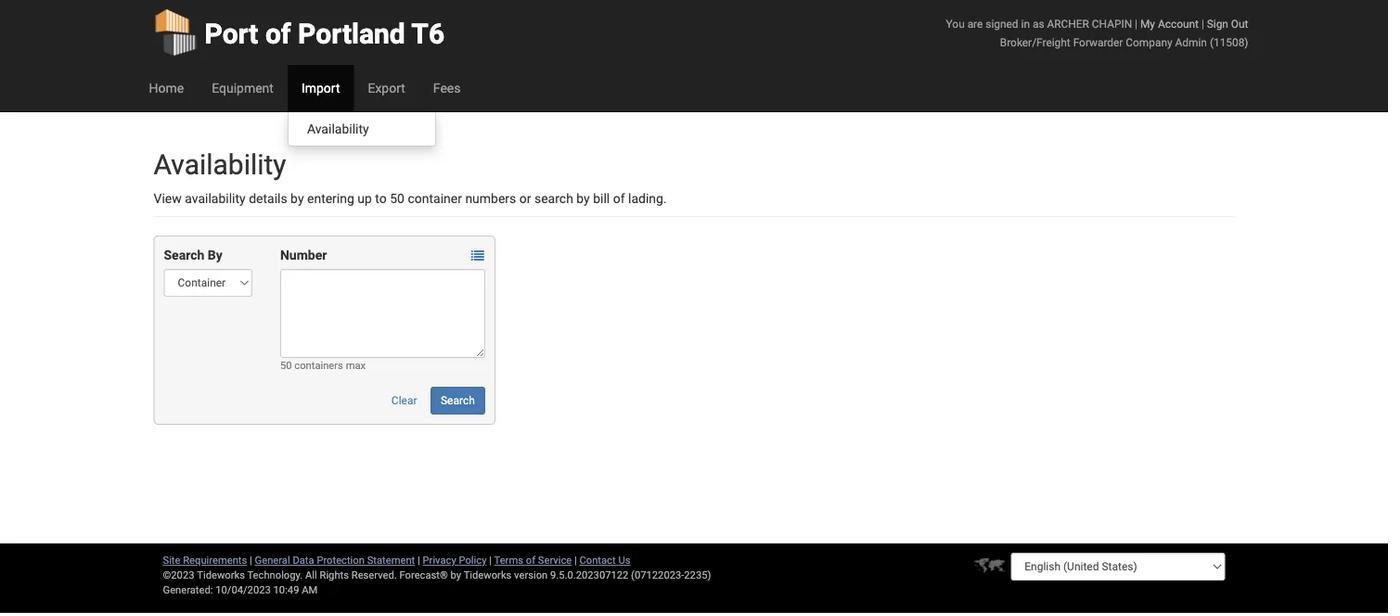 Task type: locate. For each thing, give the bounding box(es) containing it.
1 horizontal spatial availability
[[307, 121, 369, 136]]

2 horizontal spatial of
[[613, 191, 625, 206]]

to
[[375, 191, 387, 206]]

50
[[390, 191, 405, 206], [280, 360, 292, 372]]

out
[[1232, 17, 1249, 30]]

protection
[[317, 555, 365, 567]]

account
[[1158, 17, 1199, 30]]

by left bill
[[577, 191, 590, 206]]

search inside button
[[441, 394, 475, 407]]

you
[[946, 17, 965, 30]]

by
[[291, 191, 304, 206], [577, 191, 590, 206], [451, 569, 461, 582]]

Number text field
[[280, 269, 485, 358]]

rights
[[320, 569, 349, 582]]

privacy
[[423, 555, 456, 567]]

service
[[538, 555, 572, 567]]

2 horizontal spatial by
[[577, 191, 590, 206]]

us
[[619, 555, 631, 567]]

1 horizontal spatial 50
[[390, 191, 405, 206]]

all
[[305, 569, 317, 582]]

0 horizontal spatial search
[[164, 247, 204, 263]]

search
[[535, 191, 574, 206]]

data
[[293, 555, 314, 567]]

import button
[[288, 65, 354, 111]]

2 vertical spatial of
[[526, 555, 536, 567]]

50 right to at left
[[390, 191, 405, 206]]

0 vertical spatial 50
[[390, 191, 405, 206]]

0 vertical spatial search
[[164, 247, 204, 263]]

availability down the import dropdown button
[[307, 121, 369, 136]]

of up version
[[526, 555, 536, 567]]

(11508)
[[1210, 36, 1249, 49]]

1 horizontal spatial of
[[526, 555, 536, 567]]

0 horizontal spatial 50
[[280, 360, 292, 372]]

port of portland t6 link
[[154, 0, 445, 65]]

search left by
[[164, 247, 204, 263]]

| left sign
[[1202, 17, 1205, 30]]

details
[[249, 191, 287, 206]]

0 horizontal spatial by
[[291, 191, 304, 206]]

of
[[265, 17, 291, 50], [613, 191, 625, 206], [526, 555, 536, 567]]

1 horizontal spatial search
[[441, 394, 475, 407]]

of right port
[[265, 17, 291, 50]]

availability up availability
[[154, 148, 286, 181]]

you are signed in as archer chapin | my account | sign out broker/freight forwarder company admin (11508)
[[946, 17, 1249, 49]]

max
[[346, 360, 366, 372]]

0 horizontal spatial availability
[[154, 148, 286, 181]]

10/04/2023
[[216, 584, 271, 596]]

generated:
[[163, 584, 213, 596]]

chapin
[[1092, 17, 1133, 30]]

archer
[[1047, 17, 1090, 30]]

broker/freight
[[1000, 36, 1071, 49]]

equipment
[[212, 80, 274, 96]]

reserved.
[[352, 569, 397, 582]]

|
[[1135, 17, 1138, 30], [1202, 17, 1205, 30], [250, 555, 252, 567], [418, 555, 420, 567], [489, 555, 492, 567], [575, 555, 577, 567]]

50 containers max
[[280, 360, 366, 372]]

50 left containers
[[280, 360, 292, 372]]

by down the privacy policy link
[[451, 569, 461, 582]]

contact us link
[[580, 555, 631, 567]]

1 vertical spatial availability
[[154, 148, 286, 181]]

up
[[358, 191, 372, 206]]

9.5.0.202307122
[[550, 569, 629, 582]]

t6
[[412, 17, 445, 50]]

numbers
[[465, 191, 516, 206]]

availability link
[[289, 117, 435, 141]]

by right details
[[291, 191, 304, 206]]

policy
[[459, 555, 487, 567]]

are
[[968, 17, 983, 30]]

entering
[[307, 191, 354, 206]]

port
[[205, 17, 258, 50]]

availability
[[185, 191, 246, 206]]

0 vertical spatial of
[[265, 17, 291, 50]]

general
[[255, 555, 290, 567]]

terms
[[494, 555, 523, 567]]

1 vertical spatial search
[[441, 394, 475, 407]]

of inside site requirements | general data protection statement | privacy policy | terms of service | contact us ©2023 tideworks technology. all rights reserved. forecast® by tideworks version 9.5.0.202307122 (07122023-2235) generated: 10/04/2023 10:49 am
[[526, 555, 536, 567]]

of right bill
[[613, 191, 625, 206]]

export
[[368, 80, 405, 96]]

search
[[164, 247, 204, 263], [441, 394, 475, 407]]

forecast®
[[400, 569, 448, 582]]

availability
[[307, 121, 369, 136], [154, 148, 286, 181]]

requirements
[[183, 555, 247, 567]]

1 horizontal spatial by
[[451, 569, 461, 582]]

by inside site requirements | general data protection statement | privacy policy | terms of service | contact us ©2023 tideworks technology. all rights reserved. forecast® by tideworks version 9.5.0.202307122 (07122023-2235) generated: 10/04/2023 10:49 am
[[451, 569, 461, 582]]

clear button
[[381, 387, 427, 415]]

search right clear button
[[441, 394, 475, 407]]

by
[[208, 247, 223, 263]]

forwarder
[[1074, 36, 1123, 49]]

search button
[[431, 387, 485, 415]]

my account link
[[1141, 17, 1199, 30]]

fees
[[433, 80, 461, 96]]

signed
[[986, 17, 1019, 30]]

2235)
[[684, 569, 711, 582]]



Task type: describe. For each thing, give the bounding box(es) containing it.
lading.
[[628, 191, 667, 206]]

| up forecast®
[[418, 555, 420, 567]]

| up 9.5.0.202307122
[[575, 555, 577, 567]]

portland
[[298, 17, 405, 50]]

| up tideworks
[[489, 555, 492, 567]]

tideworks
[[464, 569, 512, 582]]

or
[[520, 191, 531, 206]]

export button
[[354, 65, 419, 111]]

container
[[408, 191, 462, 206]]

site requirements link
[[163, 555, 247, 567]]

(07122023-
[[631, 569, 684, 582]]

general data protection statement link
[[255, 555, 415, 567]]

containers
[[294, 360, 343, 372]]

view availability details by entering up to 50 container numbers or search by bill of lading.
[[154, 191, 667, 206]]

my
[[1141, 17, 1156, 30]]

0 horizontal spatial of
[[265, 17, 291, 50]]

home button
[[135, 65, 198, 111]]

site
[[163, 555, 180, 567]]

sign
[[1207, 17, 1229, 30]]

search for search
[[441, 394, 475, 407]]

version
[[514, 569, 548, 582]]

import
[[302, 80, 340, 96]]

equipment button
[[198, 65, 288, 111]]

contact
[[580, 555, 616, 567]]

bill
[[593, 191, 610, 206]]

in
[[1021, 17, 1030, 30]]

number
[[280, 247, 327, 263]]

company
[[1126, 36, 1173, 49]]

privacy policy link
[[423, 555, 487, 567]]

statement
[[367, 555, 415, 567]]

technology.
[[247, 569, 303, 582]]

sign out link
[[1207, 17, 1249, 30]]

search for search by
[[164, 247, 204, 263]]

site requirements | general data protection statement | privacy policy | terms of service | contact us ©2023 tideworks technology. all rights reserved. forecast® by tideworks version 9.5.0.202307122 (07122023-2235) generated: 10/04/2023 10:49 am
[[163, 555, 711, 596]]

fees button
[[419, 65, 475, 111]]

show list image
[[471, 249, 484, 262]]

0 vertical spatial availability
[[307, 121, 369, 136]]

| left my at the top right of page
[[1135, 17, 1138, 30]]

| left general
[[250, 555, 252, 567]]

view
[[154, 191, 182, 206]]

1 vertical spatial 50
[[280, 360, 292, 372]]

am
[[302, 584, 318, 596]]

clear
[[392, 394, 417, 407]]

admin
[[1176, 36, 1208, 49]]

home
[[149, 80, 184, 96]]

©2023 tideworks
[[163, 569, 245, 582]]

1 vertical spatial of
[[613, 191, 625, 206]]

terms of service link
[[494, 555, 572, 567]]

as
[[1033, 17, 1045, 30]]

search by
[[164, 247, 223, 263]]

port of portland t6
[[205, 17, 445, 50]]

10:49
[[273, 584, 299, 596]]



Task type: vqa. For each thing, say whether or not it's contained in the screenshot.
Rights
yes



